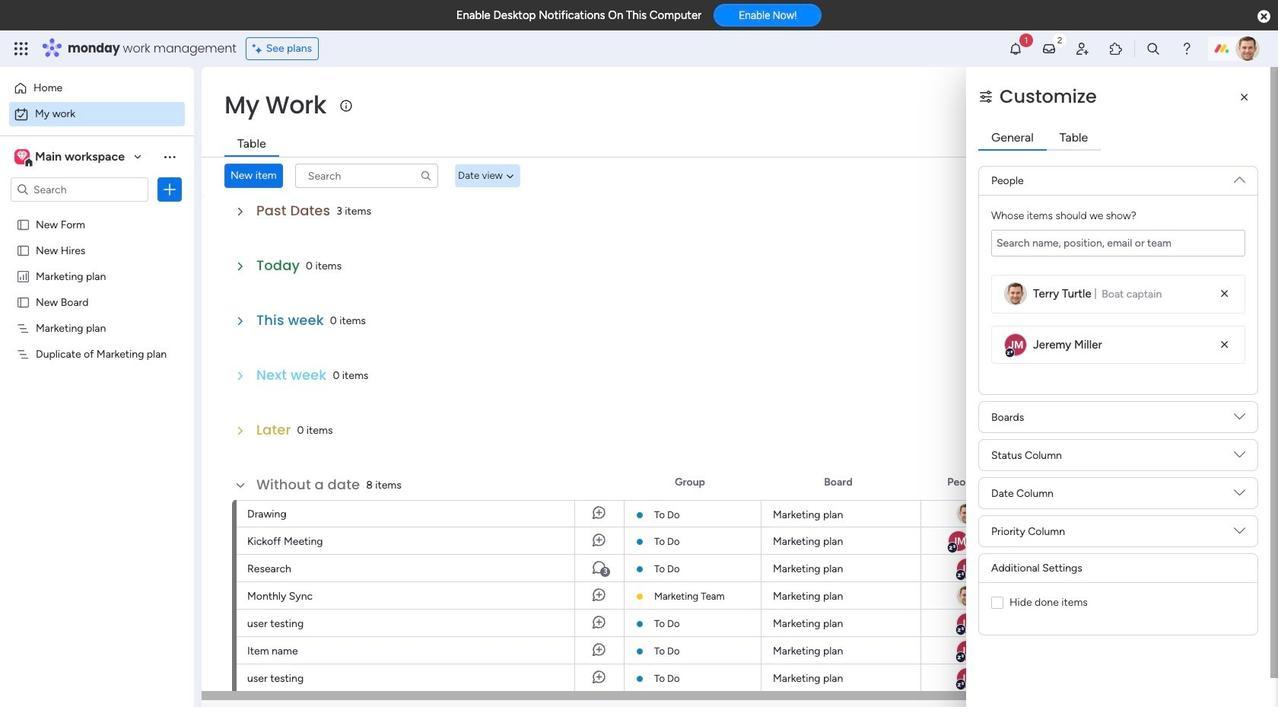 Task type: vqa. For each thing, say whether or not it's contained in the screenshot.
component Icon
no



Task type: locate. For each thing, give the bounding box(es) containing it.
terry turtle image
[[1236, 37, 1261, 61], [1005, 283, 1028, 305]]

0 vertical spatial option
[[9, 76, 185, 100]]

help image
[[1180, 41, 1195, 56]]

tab list
[[979, 126, 1259, 151]]

jeremy miller image
[[1006, 334, 1027, 355]]

0 vertical spatial options image
[[162, 182, 177, 197]]

options image
[[162, 182, 177, 197], [212, 686, 224, 707]]

public board image
[[16, 217, 30, 231], [16, 243, 30, 257]]

0 horizontal spatial terry turtle image
[[1005, 283, 1028, 305]]

tab
[[979, 126, 1047, 151], [1047, 126, 1102, 151], [225, 132, 279, 157]]

terry turtle image down dapulse close icon
[[1236, 37, 1261, 61]]

Search in workspace field
[[32, 181, 127, 198]]

None search field
[[295, 164, 438, 188]]

public board image
[[16, 295, 30, 309]]

terry turtle image up jeremy miller image
[[1005, 283, 1028, 305]]

column header
[[1013, 470, 1120, 496]]

0 vertical spatial terry turtle image
[[1236, 37, 1261, 61]]

list box
[[0, 208, 194, 572]]

2 vertical spatial option
[[0, 210, 194, 214]]

1 vertical spatial options image
[[212, 686, 224, 707]]

monday marketplace image
[[1109, 41, 1124, 56]]

1 vertical spatial option
[[9, 102, 185, 126]]

option
[[9, 76, 185, 100], [9, 102, 185, 126], [0, 210, 194, 214]]

1 image
[[1020, 31, 1034, 48]]

notifications image
[[1009, 41, 1024, 56]]

workspace options image
[[162, 149, 177, 164]]

None text field
[[992, 230, 1246, 257]]

1 horizontal spatial options image
[[212, 686, 224, 707]]

main content
[[202, 67, 1279, 707]]

search everything image
[[1147, 41, 1162, 56]]

0 vertical spatial public board image
[[16, 217, 30, 231]]

search image
[[420, 170, 432, 182]]

1 horizontal spatial terry turtle image
[[1236, 37, 1261, 61]]

public dashboard image
[[16, 269, 30, 283]]

1 vertical spatial public board image
[[16, 243, 30, 257]]



Task type: describe. For each thing, give the bounding box(es) containing it.
Search name, position, email or team text field
[[992, 230, 1246, 257]]

sort image
[[1096, 477, 1108, 489]]

workspace image
[[17, 148, 27, 165]]

Filter dashboard by text search field
[[295, 164, 438, 188]]

1 public board image from the top
[[16, 217, 30, 231]]

see plans image
[[253, 40, 266, 57]]

dapulse dropdown down arrow image
[[1235, 168, 1246, 185]]

workspace image
[[14, 148, 30, 165]]

1 vertical spatial terry turtle image
[[1005, 283, 1028, 305]]

0 horizontal spatial options image
[[162, 182, 177, 197]]

workspace selection element
[[14, 148, 127, 167]]

2 image
[[1054, 31, 1067, 48]]

invite members image
[[1076, 41, 1091, 56]]

dapulse close image
[[1258, 9, 1271, 24]]

update feed image
[[1042, 41, 1057, 56]]

select product image
[[14, 41, 29, 56]]

2 public board image from the top
[[16, 243, 30, 257]]



